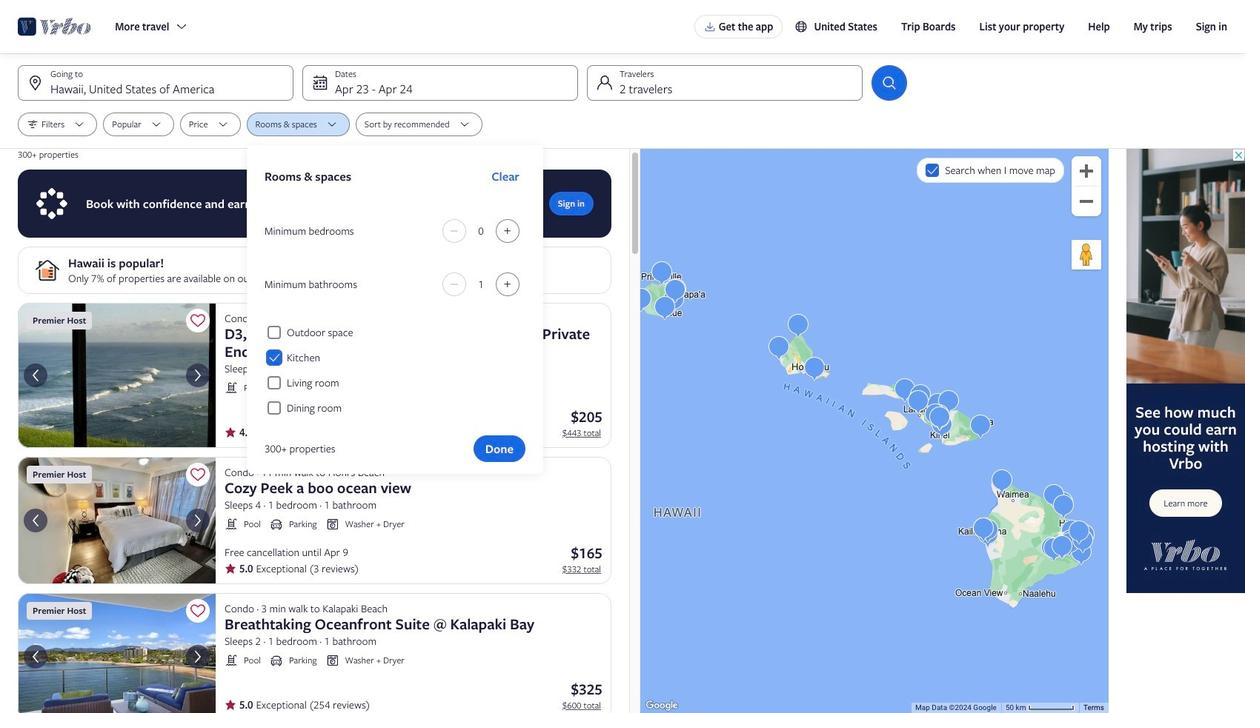 Task type: locate. For each thing, give the bounding box(es) containing it.
show previous image for breathtaking oceanfront suite @ kalapaki bay image
[[27, 649, 44, 666]]

vrbo logo image
[[18, 15, 91, 39]]

1 xsmall image from the top
[[225, 427, 236, 439]]

show next image for breathtaking oceanfront suite @ kalapaki bay image
[[189, 649, 207, 666]]

increase bedrooms image
[[499, 225, 517, 237]]

1 vertical spatial xsmall image
[[225, 563, 236, 575]]

show next image for cozy peek a boo ocean view image
[[189, 512, 207, 530]]

map region
[[640, 149, 1109, 714]]

decrease bathrooms image
[[445, 279, 463, 291]]

increase bathrooms image
[[499, 279, 517, 291]]

show next image for d3, breathtaking views from all windows!! private end unit on corner of bluff! image
[[189, 367, 207, 385]]

1 vertical spatial small image
[[225, 518, 238, 531]]

2 vertical spatial small image
[[225, 654, 238, 668]]

show previous image for d3, breathtaking views from all windows!! private end unit on corner of bluff! image
[[27, 367, 44, 385]]

small image
[[225, 382, 238, 395], [270, 382, 283, 395], [326, 382, 339, 395], [270, 518, 283, 531], [326, 518, 339, 531], [270, 654, 283, 668], [326, 654, 339, 668]]

google image
[[644, 699, 679, 714]]

0 vertical spatial xsmall image
[[225, 427, 236, 439]]

small image
[[795, 20, 814, 33], [225, 518, 238, 531], [225, 654, 238, 668]]

xsmall image
[[225, 427, 236, 439], [225, 563, 236, 575]]

trailing image
[[175, 20, 189, 33]]

2 xsmall image from the top
[[225, 563, 236, 575]]



Task type: vqa. For each thing, say whether or not it's contained in the screenshot.
Wizard region
no



Task type: describe. For each thing, give the bounding box(es) containing it.
small image for property grounds image
[[225, 654, 238, 668]]

small image for the cozy bedroom with plush pillows and medium firm mattress image
[[225, 518, 238, 531]]

xsmall image
[[225, 700, 236, 712]]

search image
[[881, 74, 898, 92]]

download the app button image
[[704, 21, 716, 33]]

waves from the alcove window image
[[18, 303, 216, 448]]

show previous image for cozy peek a boo ocean view image
[[27, 512, 44, 530]]

cozy bedroom with plush pillows and medium firm mattress image
[[18, 457, 216, 585]]

0 vertical spatial small image
[[795, 20, 814, 33]]

decrease bedrooms image
[[445, 225, 463, 237]]

property grounds image
[[18, 594, 216, 714]]



